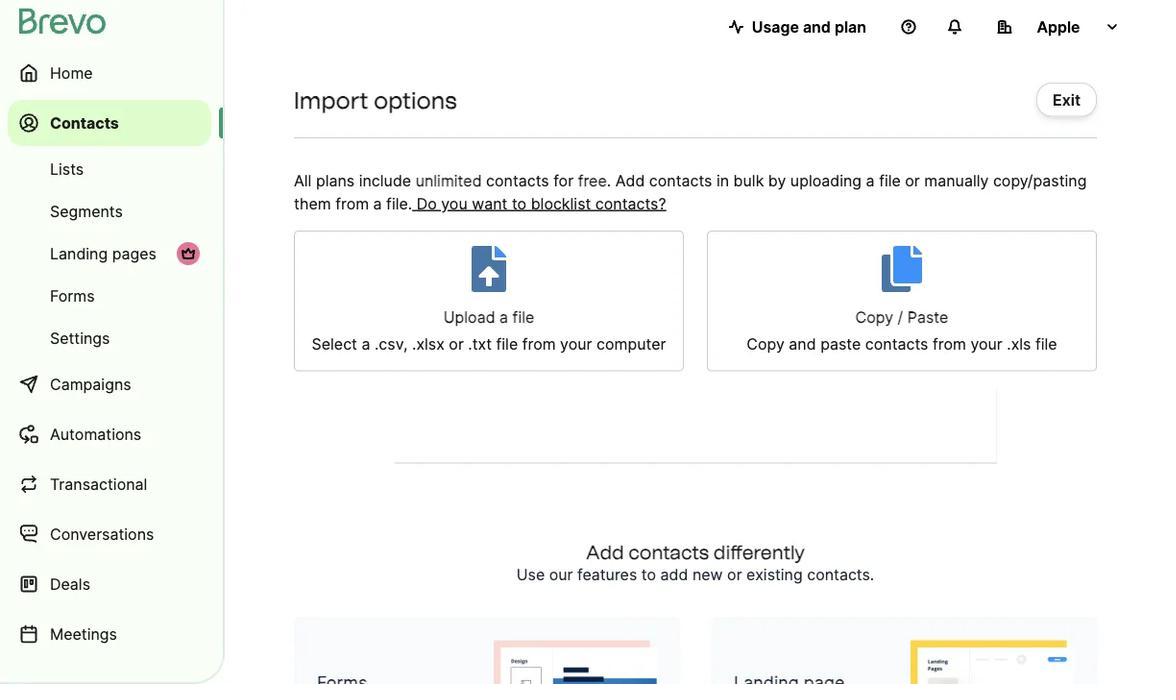 Task type: locate. For each thing, give the bounding box(es) containing it.
.xlsx
[[412, 335, 445, 354]]

a left file.
[[374, 194, 382, 213]]

2 horizontal spatial from
[[933, 335, 967, 354]]

contacts
[[486, 171, 550, 190], [650, 171, 713, 190], [866, 335, 929, 354], [629, 541, 710, 564]]

contacts up add
[[629, 541, 710, 564]]

add up 'features' on the bottom of the page
[[586, 541, 624, 564]]

deals
[[50, 575, 90, 594]]

contacts left the in on the right top of the page
[[650, 171, 713, 190]]

1 vertical spatial or
[[449, 335, 464, 354]]

to inside add contacts differently use our features to add new or existing contacts.
[[642, 566, 657, 584]]

contacts inside . add contacts in bulk by uploading a file or manually copy/pasting them from a file.
[[650, 171, 713, 190]]

usage
[[752, 17, 800, 36]]

them
[[294, 194, 331, 213]]

add
[[616, 171, 645, 190], [586, 541, 624, 564]]

or
[[906, 171, 921, 190], [449, 335, 464, 354], [728, 566, 743, 584]]

exit link
[[1037, 83, 1098, 117]]

conversations link
[[8, 511, 211, 557]]

0 vertical spatial add
[[616, 171, 645, 190]]

1 horizontal spatial from
[[523, 335, 556, 354]]

blocklist
[[531, 194, 591, 213]]

a
[[867, 171, 875, 190], [374, 194, 382, 213], [500, 308, 509, 327], [362, 335, 371, 354]]

contacts inside 'copy / paste copy and paste contacts from your .xls file'
[[866, 335, 929, 354]]

1 horizontal spatial or
[[728, 566, 743, 584]]

upload
[[444, 308, 496, 327]]

settings
[[50, 329, 110, 347]]

to
[[512, 194, 527, 213], [642, 566, 657, 584]]

conversations
[[50, 525, 154, 544]]

file inside . add contacts in bulk by uploading a file or manually copy/pasting them from a file.
[[880, 171, 901, 190]]

0 vertical spatial and
[[803, 17, 831, 36]]

from down plans
[[336, 194, 369, 213]]

your
[[560, 335, 593, 354], [971, 335, 1003, 354]]

add right .
[[616, 171, 645, 190]]

forms link
[[8, 277, 211, 315]]

campaigns
[[50, 375, 131, 394]]

from
[[336, 194, 369, 213], [523, 335, 556, 354], [933, 335, 967, 354]]

0 horizontal spatial or
[[449, 335, 464, 354]]

2 your from the left
[[971, 335, 1003, 354]]

want
[[472, 194, 508, 213]]

or inside add contacts differently use our features to add new or existing contacts.
[[728, 566, 743, 584]]

1 vertical spatial add
[[586, 541, 624, 564]]

upload a file select a .csv, .xlsx or .txt file from your computer
[[312, 308, 667, 354]]

forms
[[50, 286, 95, 305]]

home
[[50, 63, 93, 82]]

our
[[550, 566, 573, 584]]

free
[[578, 171, 607, 190]]

include
[[359, 171, 412, 190]]

copy
[[856, 308, 894, 327], [747, 335, 785, 354]]

existing
[[747, 566, 803, 584]]

differently
[[714, 541, 805, 564]]

new
[[693, 566, 723, 584]]

2 vertical spatial or
[[728, 566, 743, 584]]

from down paste
[[933, 335, 967, 354]]

contacts down /
[[866, 335, 929, 354]]

apple
[[1037, 17, 1081, 36]]

meetings
[[50, 625, 117, 644]]

apple button
[[982, 8, 1136, 46]]

0 horizontal spatial copy
[[747, 335, 785, 354]]

do
[[417, 194, 437, 213]]

1 horizontal spatial copy
[[856, 308, 894, 327]]

1 your from the left
[[560, 335, 593, 354]]

contacts link
[[8, 100, 211, 146]]

and left paste
[[789, 335, 817, 354]]

and left plan
[[803, 17, 831, 36]]

lists link
[[8, 150, 211, 188]]

to left add
[[642, 566, 657, 584]]

transactional link
[[8, 461, 211, 508]]

landing
[[50, 244, 108, 263]]

campaigns link
[[8, 361, 211, 408]]

contacts.
[[808, 566, 875, 584]]

0 horizontal spatial your
[[560, 335, 593, 354]]

plans
[[316, 171, 355, 190]]

features
[[578, 566, 638, 584]]

file right .xls at right
[[1036, 335, 1058, 354]]

your left .xls at right
[[971, 335, 1003, 354]]

copy left paste
[[747, 335, 785, 354]]

lists
[[50, 160, 84, 178]]

and
[[803, 17, 831, 36], [789, 335, 817, 354]]

bulk
[[734, 171, 764, 190]]

contacts?
[[596, 194, 667, 213]]

usage and plan
[[752, 17, 867, 36]]

add inside add contacts differently use our features to add new or existing contacts.
[[586, 541, 624, 564]]

usage and plan button
[[714, 8, 882, 46]]

a right uploading
[[867, 171, 875, 190]]

copy left /
[[856, 308, 894, 327]]

select
[[312, 335, 358, 354]]

or inside . add contacts in bulk by uploading a file or manually copy/pasting them from a file.
[[906, 171, 921, 190]]

from right .txt
[[523, 335, 556, 354]]

add contacts differently use our features to add new or existing contacts.
[[517, 541, 875, 584]]

1 vertical spatial copy
[[747, 335, 785, 354]]

or right new
[[728, 566, 743, 584]]

0 vertical spatial or
[[906, 171, 921, 190]]

1 horizontal spatial to
[[642, 566, 657, 584]]

file inside 'copy / paste copy and paste contacts from your .xls file'
[[1036, 335, 1058, 354]]

1 horizontal spatial your
[[971, 335, 1003, 354]]

file
[[880, 171, 901, 190], [513, 308, 535, 327], [496, 335, 518, 354], [1036, 335, 1058, 354]]

a right upload
[[500, 308, 509, 327]]

/
[[898, 308, 904, 327]]

settings link
[[8, 319, 211, 358]]

or left manually
[[906, 171, 921, 190]]

2 horizontal spatial or
[[906, 171, 921, 190]]

automations
[[50, 425, 141, 444]]

manually
[[925, 171, 989, 190]]

your left computer
[[560, 335, 593, 354]]

0 horizontal spatial from
[[336, 194, 369, 213]]

pages
[[112, 244, 157, 263]]

left___rvooi image
[[181, 246, 196, 261]]

1 vertical spatial and
[[789, 335, 817, 354]]

or left .txt
[[449, 335, 464, 354]]

meetings link
[[8, 611, 211, 657]]

to right want
[[512, 194, 527, 213]]

0 vertical spatial to
[[512, 194, 527, 213]]

home link
[[8, 50, 211, 96]]

.txt
[[468, 335, 492, 354]]

file right uploading
[[880, 171, 901, 190]]

1 vertical spatial to
[[642, 566, 657, 584]]



Task type: describe. For each thing, give the bounding box(es) containing it.
landing pages
[[50, 244, 157, 263]]

contacts inside add contacts differently use our features to add new or existing contacts.
[[629, 541, 710, 564]]

.csv,
[[375, 335, 408, 354]]

automations link
[[8, 411, 211, 458]]

.
[[607, 171, 611, 190]]

uploading
[[791, 171, 862, 190]]

segments link
[[8, 192, 211, 231]]

segments
[[50, 202, 123, 221]]

you
[[441, 194, 468, 213]]

for
[[554, 171, 574, 190]]

and inside 'copy / paste copy and paste contacts from your .xls file'
[[789, 335, 817, 354]]

your inside the upload a file select a .csv, .xlsx or .txt file from your computer
[[560, 335, 593, 354]]

copy/pasting
[[994, 171, 1088, 190]]

your inside 'copy / paste copy and paste contacts from your .xls file'
[[971, 335, 1003, 354]]

or for contacts
[[728, 566, 743, 584]]

a left .csv,
[[362, 335, 371, 354]]

and inside usage and plan button
[[803, 17, 831, 36]]

or for add
[[906, 171, 921, 190]]

add
[[661, 566, 689, 584]]

from inside the upload a file select a .csv, .xlsx or .txt file from your computer
[[523, 335, 556, 354]]

all
[[294, 171, 312, 190]]

add inside . add contacts in bulk by uploading a file or manually copy/pasting them from a file.
[[616, 171, 645, 190]]

deals link
[[8, 561, 211, 607]]

options
[[374, 86, 457, 114]]

use
[[517, 566, 545, 584]]

contacts
[[50, 113, 119, 132]]

contacts up do you want to blocklist contacts?
[[486, 171, 550, 190]]

0 horizontal spatial to
[[512, 194, 527, 213]]

copy / paste copy and paste contacts from your .xls file
[[747, 308, 1058, 354]]

import options
[[294, 86, 457, 114]]

paste
[[821, 335, 862, 354]]

or inside the upload a file select a .csv, .xlsx or .txt file from your computer
[[449, 335, 464, 354]]

from inside 'copy / paste copy and paste contacts from your .xls file'
[[933, 335, 967, 354]]

paste
[[908, 308, 949, 327]]

unlimited
[[416, 171, 482, 190]]

landing pages link
[[8, 235, 211, 273]]

in
[[717, 171, 730, 190]]

do you want to blocklist contacts?
[[417, 194, 667, 213]]

. add contacts in bulk by uploading a file or manually copy/pasting them from a file.
[[294, 171, 1088, 213]]

file right .txt
[[496, 335, 518, 354]]

.xls
[[1008, 335, 1032, 354]]

transactional
[[50, 475, 147, 494]]

from inside . add contacts in bulk by uploading a file or manually copy/pasting them from a file.
[[336, 194, 369, 213]]

all plans include unlimited contacts for free
[[294, 171, 607, 190]]

by
[[769, 171, 787, 190]]

exit
[[1053, 90, 1081, 109]]

file right upload
[[513, 308, 535, 327]]

0 vertical spatial copy
[[856, 308, 894, 327]]

import
[[294, 86, 369, 114]]

file.
[[387, 194, 413, 213]]

plan
[[835, 17, 867, 36]]

computer
[[597, 335, 667, 354]]



Task type: vqa. For each thing, say whether or not it's contained in the screenshot.
Transactional link
yes



